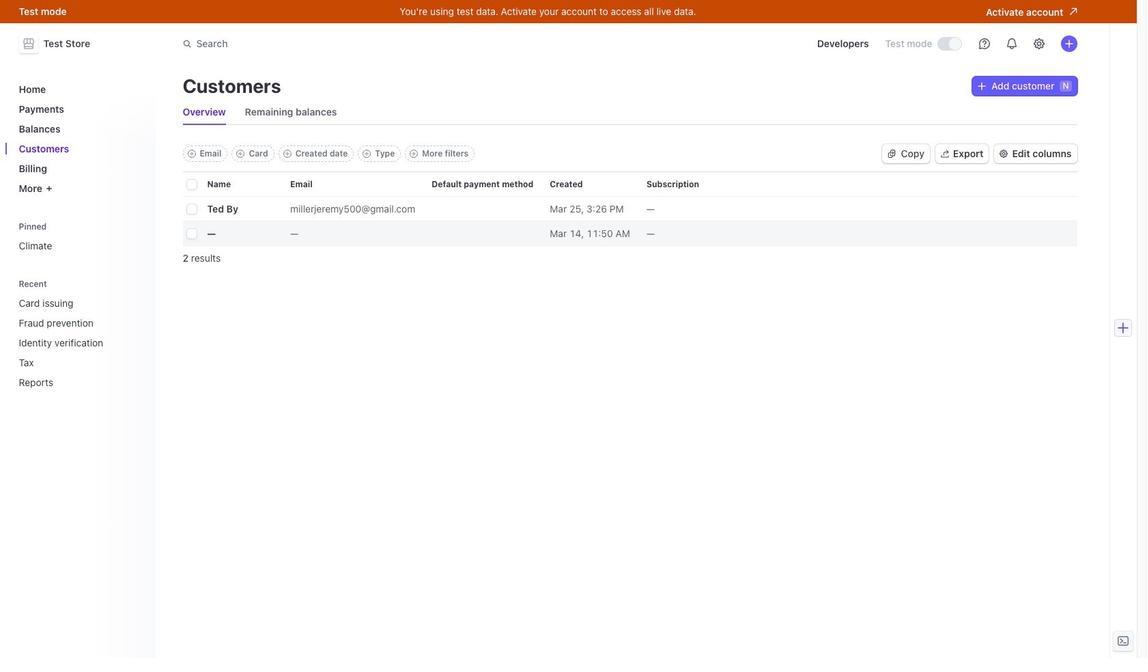 Task type: vqa. For each thing, say whether or not it's contained in the screenshot.
Add Created date icon on the left top of page
yes



Task type: describe. For each thing, give the bounding box(es) containing it.
core navigation links element
[[13, 78, 147, 200]]

1 recent element from the top
[[13, 274, 147, 394]]

Test mode checkbox
[[939, 38, 962, 50]]

add created date image
[[283, 150, 292, 158]]

add type image
[[363, 150, 371, 158]]

1 select item checkbox from the top
[[187, 204, 196, 214]]

clear history image
[[134, 280, 142, 288]]

svg image
[[978, 82, 987, 90]]

2 select item checkbox from the top
[[187, 229, 196, 239]]



Task type: locate. For each thing, give the bounding box(es) containing it.
add more filters image
[[410, 150, 418, 158]]

edit pins image
[[134, 222, 142, 231]]

help image
[[980, 38, 990, 49]]

recent element
[[13, 274, 147, 394], [13, 292, 147, 394]]

0 vertical spatial select item checkbox
[[187, 204, 196, 214]]

Select All checkbox
[[187, 180, 196, 189]]

settings image
[[1034, 38, 1045, 49]]

notifications image
[[1007, 38, 1018, 49]]

add email image
[[188, 150, 196, 158]]

Search text field
[[175, 31, 560, 56]]

add card image
[[237, 150, 245, 158]]

Select item checkbox
[[187, 204, 196, 214], [187, 229, 196, 239]]

1 vertical spatial select item checkbox
[[187, 229, 196, 239]]

pinned element
[[13, 217, 147, 257]]

toolbar
[[183, 146, 475, 162]]

2 recent element from the top
[[13, 292, 147, 394]]

tab list
[[183, 100, 1078, 125]]

None search field
[[175, 31, 560, 56]]

svg image
[[888, 150, 896, 158]]



